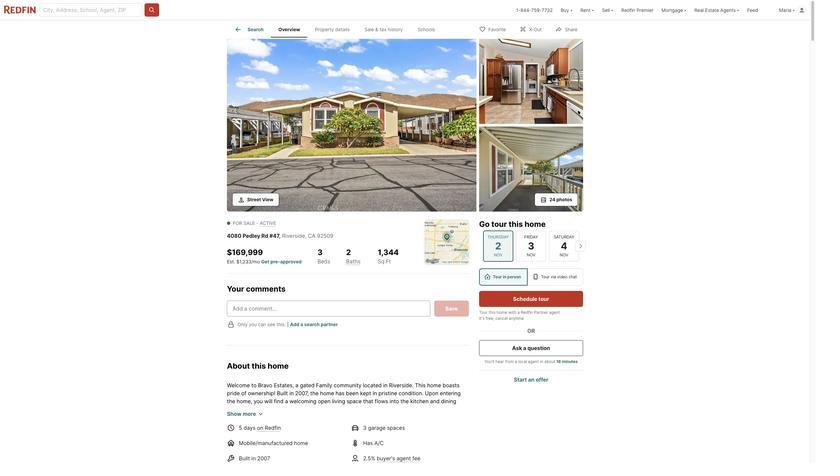 Task type: locate. For each thing, give the bounding box(es) containing it.
3 down friday
[[528, 240, 535, 252]]

0 horizontal spatial find
[[274, 399, 284, 405]]

from inside welcome to bravo estates, a gated family community located in riverside. this home boasts pride of ownership! built in 2007, the home has been kept in pristine condition. upon entering the home, you will find a welcoming open living space that flows into the kitchen and dining areas. the layout of the home offers privacy for the primary bedroom that practically occupies its own wing of the home and offers a spacious ensuite, complete with bathtub and shower. across from the open living space you will find a full restroom and 2 ample bedrooms. the home is completed with indoor laundry/mudroom behind the kitchen, high ceilings and a fully functional fireplace. exiting the main entrance of the home, you will find a yard with green grass and a swing set for the kids! exiting the mudroom is a carport that can fit 3 vehicles and an oversized two-level storage shed. the home offers gorgeous mountain views and is conveniently located right off the 60 freeway for all you commuters. the current spa
[[246, 422, 257, 429]]

the down views
[[399, 462, 409, 464]]

see
[[268, 322, 275, 328]]

1 vertical spatial from
[[246, 422, 257, 429]]

1 vertical spatial offers
[[303, 414, 318, 421]]

▾ right maria
[[793, 7, 796, 13]]

tour up partner
[[539, 296, 550, 303]]

1 horizontal spatial is
[[353, 446, 357, 453]]

maria
[[780, 7, 792, 13]]

home down indoor
[[294, 440, 308, 447]]

bathtub
[[406, 414, 426, 421]]

rent ▾ button
[[581, 0, 595, 20]]

4080 pedley rd #47 , riverside , ca 92509
[[227, 233, 334, 239]]

tour inside button
[[539, 296, 550, 303]]

can left fit
[[395, 446, 404, 453]]

0 vertical spatial an
[[529, 377, 535, 383]]

x-out
[[530, 26, 542, 32]]

kept
[[360, 391, 372, 397]]

tour left via
[[542, 275, 550, 280]]

2 horizontal spatial 2
[[496, 240, 502, 252]]

you up laundry/mudroom
[[314, 422, 323, 429]]

space up indoor
[[297, 422, 313, 429]]

a down privacy
[[319, 414, 322, 421]]

2 horizontal spatial will
[[388, 438, 396, 445]]

16
[[557, 360, 562, 365]]

next image
[[576, 241, 586, 252]]

can left see
[[258, 322, 266, 328]]

spaces
[[387, 425, 405, 432]]

this inside tour this home with a redfin partner agent. it's free, cancel anytime
[[489, 310, 496, 315]]

0 horizontal spatial exiting
[[278, 438, 295, 445]]

1 vertical spatial living
[[283, 422, 296, 429]]

0 horizontal spatial ,
[[279, 233, 281, 239]]

0 horizontal spatial can
[[258, 322, 266, 328]]

1 horizontal spatial that
[[383, 446, 393, 453]]

go
[[480, 220, 490, 229]]

thursday
[[488, 235, 509, 240]]

redfin right on
[[265, 425, 281, 432]]

, left ca
[[305, 233, 307, 239]]

a down the functional
[[238, 446, 241, 453]]

main
[[306, 438, 318, 445]]

with up the spaces on the bottom left
[[394, 414, 404, 421]]

1 nov from the left
[[494, 253, 503, 258]]

two-
[[253, 454, 265, 461]]

0 horizontal spatial tour
[[480, 310, 488, 315]]

spacious
[[324, 414, 346, 421]]

living
[[332, 399, 345, 405], [283, 422, 296, 429]]

mortgage ▾ button
[[662, 0, 687, 20]]

1 vertical spatial this
[[489, 310, 496, 315]]

0 horizontal spatial open
[[269, 422, 281, 429]]

3 nov from the left
[[560, 253, 569, 258]]

located down level
[[261, 462, 279, 464]]

living down has
[[332, 399, 345, 405]]

list box containing tour in person
[[480, 269, 584, 286]]

tab list
[[227, 20, 448, 38]]

save button
[[435, 301, 469, 317]]

entering
[[440, 391, 461, 397]]

1 horizontal spatial exiting
[[300, 446, 316, 453]]

▾ inside sell ▾ dropdown button
[[612, 7, 614, 13]]

0 vertical spatial tour
[[492, 220, 507, 229]]

0 horizontal spatial tour
[[492, 220, 507, 229]]

2 vertical spatial will
[[388, 438, 396, 445]]

in right kept
[[373, 391, 377, 397]]

2 up kitchen,
[[395, 422, 399, 429]]

0 vertical spatial located
[[363, 383, 382, 389]]

1 vertical spatial space
[[297, 422, 313, 429]]

a left 'local'
[[515, 360, 518, 365]]

3 right fit
[[412, 446, 415, 453]]

find down spacious
[[334, 422, 344, 429]]

0 horizontal spatial home,
[[237, 399, 252, 405]]

real
[[695, 7, 704, 13]]

None button
[[484, 231, 514, 262], [517, 231, 547, 262], [549, 231, 580, 262], [484, 231, 514, 262], [517, 231, 547, 262], [549, 231, 580, 262]]

▾
[[571, 7, 573, 13], [592, 7, 595, 13], [612, 7, 614, 13], [685, 7, 687, 13], [738, 7, 740, 13], [793, 7, 796, 13]]

,
[[279, 233, 281, 239], [305, 233, 307, 239]]

24 photos button
[[535, 193, 578, 207]]

exiting up the shed.
[[300, 446, 316, 453]]

out
[[534, 26, 542, 32]]

0 vertical spatial that
[[364, 399, 374, 405]]

space down "been"
[[347, 399, 362, 405]]

0 vertical spatial offers
[[304, 407, 318, 413]]

City, Address, School, Agent, ZIP search field
[[40, 3, 142, 17]]

2 horizontal spatial tour
[[542, 275, 550, 280]]

1 vertical spatial tour
[[539, 296, 550, 303]]

0 horizontal spatial redfin
[[265, 425, 281, 432]]

ample
[[400, 422, 415, 429]]

an down 'green'
[[450, 446, 456, 453]]

show more button
[[227, 411, 263, 418]]

approved
[[280, 259, 302, 265]]

1 vertical spatial can
[[395, 446, 404, 453]]

2 nov from the left
[[527, 253, 536, 258]]

759-
[[532, 7, 542, 13]]

friday 3 nov
[[525, 235, 539, 258]]

search
[[304, 322, 320, 328]]

details
[[336, 27, 350, 32]]

92509
[[317, 233, 334, 239]]

is up all
[[353, 446, 357, 453]]

this for about this home
[[252, 362, 266, 371]]

built down swing
[[239, 456, 250, 462]]

street
[[247, 197, 261, 203]]

active
[[260, 221, 277, 226]]

complete
[[369, 414, 392, 421]]

the up storage
[[277, 446, 285, 453]]

1 ▾ from the left
[[571, 7, 573, 13]]

1 horizontal spatial tour
[[539, 296, 550, 303]]

an inside welcome to bravo estates, a gated family community located in riverside. this home boasts pride of ownership! built in 2007, the home has been kept in pristine condition. upon entering the home, you will find a welcoming open living space that flows into the kitchen and dining areas. the layout of the home offers privacy for the primary bedroom that practically occupies its own wing of the home and offers a spacious ensuite, complete with bathtub and shower. across from the open living space you will find a full restroom and 2 ample bedrooms. the home is completed with indoor laundry/mudroom behind the kitchen, high ceilings and a fully functional fireplace. exiting the main entrance of the home, you will find a yard with green grass and a swing set for the kids! exiting the mudroom is a carport that can fit 3 vehicles and an oversized two-level storage shed. the home offers gorgeous mountain views and is conveniently located right off the 60 freeway for all you commuters. the current spa
[[450, 446, 456, 453]]

located up kept
[[363, 383, 382, 389]]

view
[[262, 197, 274, 203]]

1 horizontal spatial nov
[[527, 253, 536, 258]]

the right layout
[[278, 407, 287, 413]]

2 horizontal spatial nov
[[560, 253, 569, 258]]

tour inside option
[[542, 275, 550, 280]]

home up the estates,
[[268, 362, 289, 371]]

nov inside friday 3 nov
[[527, 253, 536, 258]]

1 horizontal spatial ,
[[305, 233, 307, 239]]

0 vertical spatial can
[[258, 322, 266, 328]]

0 horizontal spatial this
[[252, 362, 266, 371]]

agent right 'local'
[[529, 360, 539, 365]]

open right on
[[269, 422, 281, 429]]

0 vertical spatial built
[[277, 391, 288, 397]]

1 horizontal spatial tour
[[493, 275, 502, 280]]

home
[[525, 220, 546, 229], [497, 310, 508, 315], [268, 362, 289, 371], [428, 383, 442, 389], [320, 391, 334, 397], [288, 407, 302, 413], [276, 414, 290, 421], [227, 430, 241, 437], [294, 440, 308, 447], [325, 454, 339, 461]]

a left fully
[[446, 430, 449, 437]]

add a search partner button
[[290, 322, 338, 328]]

fully
[[451, 430, 461, 437]]

rent ▾
[[581, 7, 595, 13]]

2 up baths at the bottom left
[[346, 248, 351, 257]]

in inside option
[[503, 275, 507, 280]]

of down layout
[[260, 414, 265, 421]]

redfin up anytime
[[521, 310, 533, 315]]

0 vertical spatial open
[[318, 399, 331, 405]]

1 horizontal spatial can
[[395, 446, 404, 453]]

buy ▾
[[561, 7, 573, 13]]

1 horizontal spatial will
[[325, 422, 333, 429]]

home up friday
[[525, 220, 546, 229]]

home inside tour this home with a redfin partner agent. it's free, cancel anytime
[[497, 310, 508, 315]]

the down behind
[[350, 438, 358, 445]]

current
[[410, 462, 428, 464]]

for up spacious
[[340, 407, 347, 413]]

this up thursday
[[509, 220, 523, 229]]

your
[[227, 285, 244, 294]]

ask a question button
[[480, 341, 584, 357]]

1 vertical spatial an
[[450, 446, 456, 453]]

2007
[[258, 456, 270, 462]]

0 horizontal spatial is
[[243, 430, 247, 437]]

days
[[244, 425, 256, 432]]

privacy
[[320, 407, 338, 413]]

0 vertical spatial is
[[243, 430, 247, 437]]

3 ▾ from the left
[[612, 7, 614, 13]]

this up free, at the right bottom
[[489, 310, 496, 315]]

▾ right the mortgage
[[685, 7, 687, 13]]

1 horizontal spatial built
[[277, 391, 288, 397]]

for left all
[[342, 462, 349, 464]]

0 horizontal spatial 2
[[346, 248, 351, 257]]

1 horizontal spatial from
[[506, 360, 514, 365]]

and
[[431, 399, 440, 405], [292, 414, 301, 421], [427, 414, 437, 421], [384, 422, 394, 429], [435, 430, 445, 437], [227, 446, 237, 453], [439, 446, 448, 453], [423, 454, 432, 461]]

tour in person
[[493, 275, 522, 280]]

garage
[[368, 425, 386, 432]]

0 horizontal spatial space
[[297, 422, 313, 429]]

can
[[258, 322, 266, 328], [395, 446, 404, 453]]

the down gated on the left of the page
[[311, 391, 319, 397]]

1 vertical spatial that
[[403, 407, 413, 413]]

2 horizontal spatial find
[[397, 438, 407, 445]]

1 vertical spatial find
[[334, 422, 344, 429]]

start
[[514, 377, 527, 383]]

nov down thursday
[[494, 253, 503, 258]]

a down high
[[408, 438, 411, 445]]

kitchen
[[411, 399, 429, 405]]

▾ inside mortgage ▾ dropdown button
[[685, 7, 687, 13]]

0 vertical spatial agent
[[529, 360, 539, 365]]

0 horizontal spatial agent
[[397, 456, 411, 462]]

-
[[257, 221, 259, 226]]

1 vertical spatial exiting
[[300, 446, 316, 453]]

a up "2007,"
[[296, 383, 299, 389]]

0 vertical spatial will
[[265, 399, 273, 405]]

mudroom
[[328, 446, 352, 453]]

with up anytime
[[509, 310, 517, 315]]

agent down fit
[[397, 456, 411, 462]]

in
[[503, 275, 507, 280], [540, 360, 544, 365], [384, 383, 388, 389], [290, 391, 294, 397], [373, 391, 377, 397], [252, 456, 256, 462]]

0 horizontal spatial nov
[[494, 253, 503, 258]]

home up freeway on the bottom
[[325, 454, 339, 461]]

find down the estates,
[[274, 399, 284, 405]]

tour for tour via video chat
[[542, 275, 550, 280]]

2 horizontal spatial this
[[509, 220, 523, 229]]

3
[[528, 240, 535, 252], [318, 248, 323, 257], [364, 425, 367, 432], [412, 446, 415, 453]]

nov down the "4"
[[560, 253, 569, 258]]

▾ inside buy ▾ dropdown button
[[571, 7, 573, 13]]

home up cancel
[[497, 310, 508, 315]]

▾ for buy ▾
[[571, 7, 573, 13]]

friday
[[525, 235, 539, 240]]

kids!
[[286, 446, 298, 453]]

0 vertical spatial find
[[274, 399, 284, 405]]

from down wing
[[246, 422, 257, 429]]

agent
[[529, 360, 539, 365], [397, 456, 411, 462]]

an left offer in the bottom of the page
[[529, 377, 535, 383]]

set
[[259, 446, 267, 453]]

▾ inside rent ▾ dropdown button
[[592, 7, 595, 13]]

shed.
[[298, 454, 312, 461]]

from right hear
[[506, 360, 514, 365]]

▾ for sell ▾
[[612, 7, 614, 13]]

▾ inside real estate agents ▾ link
[[738, 7, 740, 13]]

▾ for rent ▾
[[592, 7, 595, 13]]

nov inside thursday 2 nov
[[494, 253, 503, 258]]

tour up it's
[[480, 310, 488, 315]]

2 vertical spatial is
[[433, 454, 437, 461]]

$1,233
[[237, 259, 252, 265]]

1 horizontal spatial this
[[489, 310, 496, 315]]

its
[[227, 414, 233, 421]]

2 horizontal spatial that
[[403, 407, 413, 413]]

buyer's
[[377, 456, 395, 462]]

find up fit
[[397, 438, 407, 445]]

2 ▾ from the left
[[592, 7, 595, 13]]

0 horizontal spatial from
[[246, 422, 257, 429]]

fit
[[405, 446, 410, 453]]

1 vertical spatial redfin
[[521, 310, 533, 315]]

community
[[334, 383, 362, 389]]

list box
[[480, 269, 584, 286]]

in left "2007,"
[[290, 391, 294, 397]]

beds
[[318, 258, 331, 265]]

property details tab
[[308, 22, 358, 38]]

2 vertical spatial this
[[252, 362, 266, 371]]

tour for schedule
[[539, 296, 550, 303]]

x-out button
[[515, 22, 548, 36]]

wing
[[247, 414, 259, 421]]

1 horizontal spatial 2
[[395, 422, 399, 429]]

▾ right the sell
[[612, 7, 614, 13]]

1 vertical spatial open
[[269, 422, 281, 429]]

1 horizontal spatial space
[[347, 399, 362, 405]]

carport
[[363, 446, 382, 453]]

▾ right buy
[[571, 7, 573, 13]]

2 vertical spatial that
[[383, 446, 393, 453]]

tour up thursday
[[492, 220, 507, 229]]

rent ▾ button
[[577, 0, 599, 20]]

4080 pedley rd #47, riverside, ca 92509 image
[[227, 39, 477, 212], [480, 39, 584, 124], [480, 127, 584, 212]]

exiting up kids!
[[278, 438, 295, 445]]

, left the riverside
[[279, 233, 281, 239]]

0 horizontal spatial located
[[261, 462, 279, 464]]

2 horizontal spatial redfin
[[622, 7, 636, 13]]

1 horizontal spatial living
[[332, 399, 345, 405]]

saturday
[[554, 235, 575, 240]]

can inside welcome to bravo estates, a gated family community located in riverside. this home boasts pride of ownership! built in 2007, the home has been kept in pristine condition. upon entering the home, you will find a welcoming open living space that flows into the kitchen and dining areas. the layout of the home offers privacy for the primary bedroom that practically occupies its own wing of the home and offers a spacious ensuite, complete with bathtub and shower. across from the open living space you will find a full restroom and 2 ample bedrooms. the home is completed with indoor laundry/mudroom behind the kitchen, high ceilings and a fully functional fireplace. exiting the main entrance of the home, you will find a yard with green grass and a swing set for the kids! exiting the mudroom is a carport that can fit 3 vehicles and an oversized two-level storage shed. the home offers gorgeous mountain views and is conveniently located right off the 60 freeway for all you commuters. the current spa
[[395, 446, 404, 453]]

living up indoor
[[283, 422, 296, 429]]

60
[[312, 462, 319, 464]]

thursday 2 nov
[[488, 235, 509, 258]]

nov inside the saturday 4 nov
[[560, 253, 569, 258]]

via
[[551, 275, 557, 280]]

4 ▾ from the left
[[685, 7, 687, 13]]

dining
[[441, 399, 457, 405]]

a left full
[[345, 422, 348, 429]]

is right 5 on the bottom of the page
[[243, 430, 247, 437]]

6 ▾ from the left
[[793, 7, 796, 13]]

0 horizontal spatial an
[[450, 446, 456, 453]]

1 , from the left
[[279, 233, 281, 239]]

1 horizontal spatial home,
[[360, 438, 375, 445]]

is down vehicles
[[433, 454, 437, 461]]

tour inside tour in person option
[[493, 275, 502, 280]]

areas.
[[227, 407, 242, 413]]

rent
[[581, 7, 591, 13]]

tab list containing search
[[227, 20, 448, 38]]

tour for go
[[492, 220, 507, 229]]

in left person
[[503, 275, 507, 280]]

tour
[[493, 275, 502, 280], [542, 275, 550, 280], [480, 310, 488, 315]]

yard
[[413, 438, 424, 445]]

1 vertical spatial built
[[239, 456, 250, 462]]

that up primary
[[364, 399, 374, 405]]

built
[[277, 391, 288, 397], [239, 456, 250, 462]]

a right add
[[301, 322, 303, 328]]

sale
[[244, 221, 255, 226]]

0 horizontal spatial built
[[239, 456, 250, 462]]

1 vertical spatial is
[[353, 446, 357, 453]]

a down the estates,
[[285, 399, 288, 405]]

1 horizontal spatial redfin
[[521, 310, 533, 315]]

2 inside 2 baths
[[346, 248, 351, 257]]

baths
[[346, 258, 361, 265]]

x-
[[530, 26, 534, 32]]

1 vertical spatial located
[[261, 462, 279, 464]]

kitchen,
[[380, 430, 401, 437]]

is
[[243, 430, 247, 437], [353, 446, 357, 453], [433, 454, 437, 461]]

5 ▾ from the left
[[738, 7, 740, 13]]

2 down thursday
[[496, 240, 502, 252]]

5
[[239, 425, 242, 432]]

partner
[[321, 322, 338, 328]]

share button
[[551, 22, 584, 36]]

2 vertical spatial redfin
[[265, 425, 281, 432]]



Task type: vqa. For each thing, say whether or not it's contained in the screenshot.
Favorite Button Image for $769,900
no



Task type: describe. For each thing, give the bounding box(es) containing it.
oversized
[[227, 454, 251, 461]]

2 , from the left
[[305, 233, 307, 239]]

0 horizontal spatial living
[[283, 422, 296, 429]]

3 inside welcome to bravo estates, a gated family community located in riverside. this home boasts pride of ownership! built in 2007, the home has been kept in pristine condition. upon entering the home, you will find a welcoming open living space that flows into the kitchen and dining areas. the layout of the home offers privacy for the primary bedroom that practically occupies its own wing of the home and offers a spacious ensuite, complete with bathtub and shower. across from the open living space you will find a full restroom and 2 ample bedrooms. the home is completed with indoor laundry/mudroom behind the kitchen, high ceilings and a fully functional fireplace. exiting the main entrance of the home, you will find a yard with green grass and a swing set for the kids! exiting the mudroom is a carport that can fit 3 vehicles and an oversized two-level storage shed. the home offers gorgeous mountain views and is conveniently located right off the 60 freeway for all you commuters. the current spa
[[412, 446, 415, 453]]

home down across on the left bottom of page
[[227, 430, 241, 437]]

grass
[[454, 438, 467, 445]]

0 vertical spatial this
[[509, 220, 523, 229]]

you down gorgeous on the bottom left of page
[[357, 462, 367, 464]]

with up vehicles
[[425, 438, 436, 445]]

the down the shed.
[[302, 462, 311, 464]]

redfin inside button
[[622, 7, 636, 13]]

high
[[403, 430, 413, 437]]

mortgage
[[662, 7, 684, 13]]

history
[[388, 27, 403, 32]]

the up the on redfin link
[[267, 414, 275, 421]]

video
[[558, 275, 568, 280]]

sell ▾ button
[[603, 0, 614, 20]]

2 vertical spatial offers
[[340, 454, 355, 461]]

and up kitchen,
[[384, 422, 394, 429]]

and down vehicles
[[423, 454, 432, 461]]

sale & tax history tab
[[358, 22, 411, 38]]

with inside tour this home with a redfin partner agent. it's free, cancel anytime
[[509, 310, 517, 315]]

2 vertical spatial for
[[342, 462, 349, 464]]

3 inside friday 3 nov
[[528, 240, 535, 252]]

submit search image
[[149, 7, 155, 13]]

0 vertical spatial exiting
[[278, 438, 295, 445]]

0 vertical spatial space
[[347, 399, 362, 405]]

▾ for mortgage ▾
[[685, 7, 687, 13]]

full
[[350, 422, 357, 429]]

and up bedrooms.
[[427, 414, 437, 421]]

ca
[[308, 233, 316, 239]]

and down upon
[[431, 399, 440, 405]]

the down the condition.
[[401, 399, 409, 405]]

844-
[[521, 7, 532, 13]]

share
[[565, 26, 578, 32]]

2007,
[[296, 391, 309, 397]]

restroom
[[359, 422, 383, 429]]

schedule
[[514, 296, 538, 303]]

the up 60
[[314, 454, 323, 461]]

7732
[[542, 7, 553, 13]]

freeway
[[320, 462, 340, 464]]

go tour this home
[[480, 220, 546, 229]]

1 horizontal spatial find
[[334, 422, 344, 429]]

bedrooms.
[[417, 422, 444, 429]]

sq
[[378, 258, 385, 265]]

this for tour this home with a redfin partner agent. it's free, cancel anytime
[[489, 310, 496, 315]]

save
[[446, 305, 458, 312]]

behind
[[352, 430, 369, 437]]

in up pristine
[[384, 383, 388, 389]]

pristine
[[379, 391, 398, 397]]

3 right full
[[364, 425, 367, 432]]

partner
[[535, 310, 549, 315]]

1 vertical spatial home,
[[360, 438, 375, 445]]

nov for 3
[[527, 253, 536, 258]]

2 inside welcome to bravo estates, a gated family community located in riverside. this home boasts pride of ownership! built in 2007, the home has been kept in pristine condition. upon entering the home, you will find a welcoming open living space that flows into the kitchen and dining areas. the layout of the home offers privacy for the primary bedroom that practically occupies its own wing of the home and offers a spacious ensuite, complete with bathtub and shower. across from the open living space you will find a full restroom and 2 ample bedrooms. the home is completed with indoor laundry/mudroom behind the kitchen, high ceilings and a fully functional fireplace. exiting the main entrance of the home, you will find a yard with green grass and a swing set for the kids! exiting the mudroom is a carport that can fit 3 vehicles and an oversized two-level storage shed. the home offers gorgeous mountain views and is conveniently located right off the 60 freeway for all you commuters. the current spa
[[395, 422, 399, 429]]

you down ownership!
[[254, 399, 263, 405]]

buy ▾ button
[[557, 0, 577, 20]]

1-844-759-7732
[[517, 7, 553, 13]]

the down entrance
[[318, 446, 326, 453]]

about this home
[[227, 362, 289, 371]]

home down welcoming
[[288, 407, 302, 413]]

riverside.
[[389, 383, 414, 389]]

gorgeous
[[357, 454, 380, 461]]

only
[[238, 322, 248, 328]]

or
[[528, 328, 535, 335]]

mobile/manufactured
[[239, 440, 293, 447]]

3 beds
[[318, 248, 331, 265]]

get pre-approved link
[[261, 259, 302, 265]]

the down shower.
[[445, 422, 455, 429]]

and down 'green'
[[439, 446, 448, 453]]

tour inside tour this home with a redfin partner agent. it's free, cancel anytime
[[480, 310, 488, 315]]

family
[[316, 383, 333, 389]]

the up wing
[[244, 407, 254, 413]]

&
[[376, 27, 379, 32]]

the down restroom
[[371, 430, 379, 437]]

mountain
[[382, 454, 405, 461]]

you right only
[[249, 322, 257, 328]]

right
[[281, 462, 292, 464]]

built inside welcome to bravo estates, a gated family community located in riverside. this home boasts pride of ownership! built in 2007, the home has been kept in pristine condition. upon entering the home, you will find a welcoming open living space that flows into the kitchen and dining areas. the layout of the home offers privacy for the primary bedroom that practically occupies its own wing of the home and offers a spacious ensuite, complete with bathtub and shower. across from the open living space you will find a full restroom and 2 ample bedrooms. the home is completed with indoor laundry/mudroom behind the kitchen, high ceilings and a fully functional fireplace. exiting the main entrance of the home, you will find a yard with green grass and a swing set for the kids! exiting the mudroom is a carport that can fit 3 vehicles and an oversized two-level storage shed. the home offers gorgeous mountain views and is conveniently located right off the 60 freeway for all you commuters. the current spa
[[277, 391, 288, 397]]

on
[[257, 425, 264, 432]]

Add a comment... text field
[[233, 305, 425, 313]]

for
[[233, 221, 242, 226]]

nov for 2
[[494, 253, 503, 258]]

redfin inside tour this home with a redfin partner agent. it's free, cancel anytime
[[521, 310, 533, 315]]

of up mudroom
[[344, 438, 349, 445]]

1 horizontal spatial located
[[363, 383, 382, 389]]

bedroom
[[379, 407, 401, 413]]

estate
[[706, 7, 720, 13]]

0 vertical spatial living
[[332, 399, 345, 405]]

1 horizontal spatial an
[[529, 377, 535, 383]]

2 horizontal spatial is
[[433, 454, 437, 461]]

condition.
[[399, 391, 424, 397]]

tour this home with a redfin partner agent. it's free, cancel anytime
[[480, 310, 562, 321]]

real estate agents ▾
[[695, 7, 740, 13]]

about
[[545, 360, 556, 365]]

map entry image
[[425, 220, 469, 264]]

ownership!
[[248, 391, 276, 397]]

#47
[[270, 233, 279, 239]]

3 inside 3 beds
[[318, 248, 323, 257]]

real estate agents ▾ link
[[695, 0, 740, 20]]

with up mobile/manufactured home
[[276, 430, 287, 437]]

home down family
[[320, 391, 334, 397]]

the up completed
[[259, 422, 267, 429]]

occupies
[[442, 407, 464, 413]]

boasts
[[443, 383, 460, 389]]

2 inside thursday 2 nov
[[496, 240, 502, 252]]

in left 'about' in the right bottom of the page
[[540, 360, 544, 365]]

comments
[[246, 285, 286, 294]]

1 horizontal spatial agent
[[529, 360, 539, 365]]

1,344
[[378, 248, 399, 257]]

tour for tour in person
[[493, 275, 502, 280]]

overview tab
[[271, 22, 308, 38]]

home up upon
[[428, 383, 442, 389]]

0 vertical spatial home,
[[237, 399, 252, 405]]

on redfin link
[[257, 425, 281, 432]]

sale & tax history
[[365, 27, 403, 32]]

1 horizontal spatial open
[[318, 399, 331, 405]]

a left "has"
[[359, 446, 362, 453]]

0 horizontal spatial that
[[364, 399, 374, 405]]

1 vertical spatial will
[[325, 422, 333, 429]]

about
[[227, 362, 250, 371]]

and up 'green'
[[435, 430, 445, 437]]

premier
[[637, 7, 654, 13]]

schools tab
[[411, 22, 443, 38]]

▾ for maria ▾
[[793, 7, 796, 13]]

ceilings
[[415, 430, 434, 437]]

and up the "oversized"
[[227, 446, 237, 453]]

real estate agents ▾ button
[[691, 0, 744, 20]]

home up the on redfin link
[[276, 414, 290, 421]]

sell ▾ button
[[599, 0, 618, 20]]

level
[[265, 454, 276, 461]]

a inside tour this home with a redfin partner agent. it's free, cancel anytime
[[518, 310, 520, 315]]

1 vertical spatial for
[[268, 446, 275, 453]]

show more
[[227, 411, 256, 418]]

property
[[315, 27, 334, 32]]

of right layout
[[272, 407, 277, 413]]

of down the welcome
[[242, 391, 247, 397]]

0 vertical spatial from
[[506, 360, 514, 365]]

you'll
[[485, 360, 495, 365]]

ask a question
[[513, 345, 551, 352]]

0 vertical spatial for
[[340, 407, 347, 413]]

search
[[248, 27, 264, 32]]

0 horizontal spatial will
[[265, 399, 273, 405]]

fee
[[413, 456, 421, 462]]

the down indoor
[[297, 438, 305, 445]]

2 vertical spatial find
[[397, 438, 407, 445]]

tour in person option
[[480, 269, 528, 286]]

favorite
[[489, 26, 506, 32]]

welcome
[[227, 383, 250, 389]]

the down pride
[[227, 399, 235, 405]]

tour via video chat option
[[528, 269, 584, 286]]

the up ensuite,
[[348, 407, 356, 413]]

1 vertical spatial agent
[[397, 456, 411, 462]]

| add a search partner
[[287, 322, 338, 328]]

buy
[[561, 7, 570, 13]]

storage
[[278, 454, 297, 461]]

and up indoor
[[292, 414, 301, 421]]

1-844-759-7732 link
[[517, 7, 553, 13]]

a inside button
[[524, 345, 527, 352]]

4080
[[227, 233, 242, 239]]

schedule tour button
[[480, 291, 584, 307]]

gated
[[300, 383, 315, 389]]

active link
[[260, 221, 277, 226]]

buy ▾ button
[[561, 0, 573, 20]]

you down kitchen,
[[377, 438, 386, 445]]

property details
[[315, 27, 350, 32]]

in left 2007
[[252, 456, 256, 462]]

start an offer link
[[514, 377, 549, 383]]

primary
[[358, 407, 377, 413]]

tax
[[380, 27, 387, 32]]

nov for 4
[[560, 253, 569, 258]]



